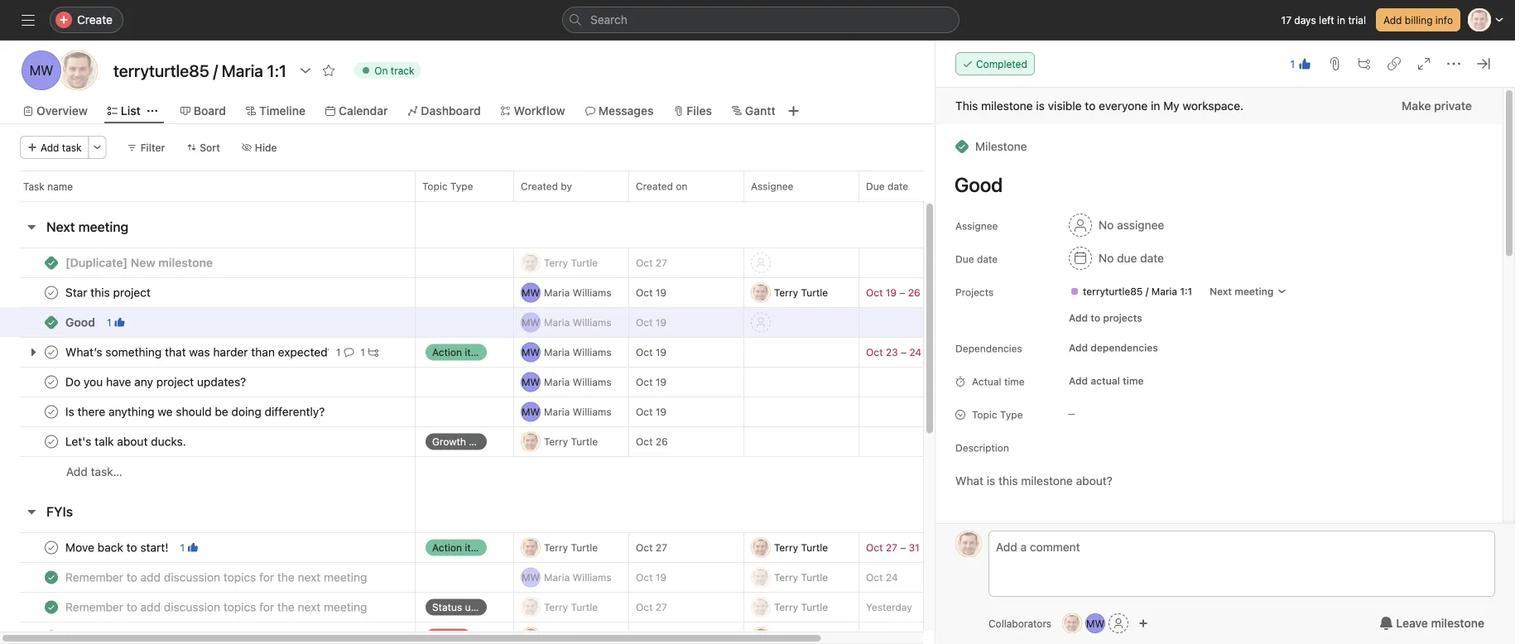 Task type: vqa. For each thing, say whether or not it's contained in the screenshot.
the board icon
no



Task type: describe. For each thing, give the bounding box(es) containing it.
what's something that was harder than expected? cell
[[0, 337, 416, 368]]

task
[[23, 181, 45, 192]]

completed checkbox for status update
[[41, 598, 61, 618]]

1 horizontal spatial tt button
[[1063, 614, 1083, 634]]

task name
[[23, 181, 73, 192]]

on track
[[375, 65, 415, 76]]

this
[[956, 99, 979, 113]]

maria for the creator for star this project cell
[[544, 287, 570, 299]]

status
[[432, 602, 462, 613]]

workflow link
[[501, 102, 566, 120]]

oct 26
[[636, 436, 668, 448]]

status update button
[[416, 593, 514, 622]]

make private button
[[1392, 91, 1484, 121]]

Task Name text field
[[944, 166, 1484, 204]]

add dependencies button
[[1062, 336, 1166, 359]]

add for add task…
[[66, 465, 88, 479]]

17
[[1282, 14, 1292, 26]]

mw inside creator for do you have any project updates? cell
[[522, 376, 540, 388]]

add for add to projects
[[1069, 312, 1088, 324]]

1 comment image
[[344, 347, 354, 357]]

show options image
[[299, 64, 312, 77]]

completed checkbox for growth conversation
[[41, 432, 61, 452]]

/
[[1146, 286, 1149, 297]]

oct 19 inside header fyis tree grid
[[636, 572, 667, 584]]

add for add task
[[41, 142, 59, 153]]

on track button
[[347, 59, 429, 82]]

oct 23 – 24
[[866, 347, 922, 358]]

files
[[687, 104, 712, 118]]

maria williams for creator for what's something that was harder than expected? cell
[[544, 347, 612, 358]]

completed
[[977, 58, 1028, 70]]

24 inside header next meeting tree grid
[[910, 347, 922, 358]]

star this project cell
[[0, 277, 416, 308]]

assignee
[[1118, 218, 1165, 232]]

task
[[62, 142, 82, 153]]

maria williams for creator for good cell
[[544, 317, 612, 328]]

What's something that was harder than expected? text field
[[62, 344, 330, 361]]

0 horizontal spatial due date
[[866, 181, 909, 192]]

terry turtle inside creator for let's talk about ducks. cell
[[544, 436, 598, 448]]

meeting inside button
[[78, 219, 129, 235]]

due
[[1118, 251, 1138, 265]]

mw inside header fyis tree grid
[[522, 572, 540, 584]]

fyis button
[[46, 497, 73, 527]]

[duplicate] new milestone cell
[[0, 248, 416, 278]]

header fyis tree grid
[[0, 533, 1035, 644]]

due date inside "good" dialog
[[956, 253, 998, 265]]

workflow
[[514, 104, 566, 118]]

mw inside creator for good cell
[[522, 317, 540, 328]]

no for no assignee
[[1099, 218, 1114, 232]]

no for no due date
[[1099, 251, 1114, 265]]

19 for creator for do you have any project updates? cell
[[656, 376, 667, 388]]

tt inside creator for let's talk about ducks. cell
[[525, 436, 537, 448]]

create
[[77, 13, 113, 27]]

williams for creator for do you have any project updates? cell
[[573, 376, 612, 388]]

add tab image
[[787, 104, 801, 118]]

calendar
[[339, 104, 388, 118]]

creator for star this project cell
[[514, 277, 630, 308]]

action item button inside header fyis tree grid
[[416, 533, 514, 563]]

completed checkbox for star this project text box
[[41, 283, 61, 303]]

action for 2nd action item popup button from the bottom
[[432, 347, 462, 358]]

hide button
[[234, 136, 285, 159]]

status update
[[432, 602, 498, 613]]

add billing info
[[1384, 14, 1454, 26]]

creation date for remember to add discussion topics for the next meeting cell
[[629, 622, 745, 644]]

1 for terry turtle
[[180, 542, 185, 554]]

do you have any project updates? cell
[[0, 367, 416, 398]]

in inside "good" dialog
[[1151, 99, 1161, 113]]

oct 27 – 31
[[866, 542, 920, 554]]

search
[[591, 13, 628, 27]]

copy milestone link image
[[1388, 57, 1402, 70]]

3 oct 27 from the top
[[636, 602, 668, 613]]

make
[[1402, 99, 1432, 113]]

— button
[[416, 308, 514, 338]]

add actual time
[[1069, 375, 1144, 387]]

completed checkbox for the is there anything we should be doing differently? "text field"
[[41, 402, 61, 422]]

3 remember to add discussion topics for the next meeting text field from the top
[[62, 629, 354, 644]]

dashboard
[[421, 104, 481, 118]]

expand subtask list for the task what's something that was harder than expected? image
[[27, 346, 40, 359]]

terryturtle85 / maria 1:1
[[1083, 286, 1193, 297]]

list link
[[108, 102, 141, 120]]

5 completed image from the top
[[41, 598, 61, 618]]

on
[[676, 181, 688, 192]]

terryturtle85 / maria 1:1 link
[[1064, 283, 1199, 300]]

0 horizontal spatial topic
[[422, 181, 448, 192]]

board link
[[180, 102, 226, 120]]

created by
[[521, 181, 572, 192]]

19 for creator for good cell
[[656, 317, 667, 328]]

good cell
[[0, 307, 416, 338]]

search button
[[562, 7, 960, 33]]

repeats image
[[909, 631, 922, 644]]

sort
[[200, 142, 220, 153]]

williams for creator for what's something that was harder than expected? cell
[[573, 347, 612, 358]]

completed image inside let's talk about ducks. cell
[[41, 432, 61, 452]]

expand sidebar image
[[22, 13, 35, 27]]

meeting inside dropdown button
[[1235, 286, 1274, 297]]

creator for [duplicate] new milestone cell
[[514, 248, 630, 278]]

add dependencies
[[1069, 342, 1159, 354]]

Do you have any project updates? text field
[[62, 374, 251, 391]]

next meeting button
[[46, 212, 129, 242]]

add to projects
[[1069, 312, 1143, 324]]

24 inside header fyis tree grid
[[886, 572, 898, 584]]

next meeting button
[[1203, 280, 1295, 303]]

1 button for maria williams
[[104, 314, 128, 331]]

2 horizontal spatial 1 button
[[1286, 52, 1317, 75]]

add task
[[41, 142, 82, 153]]

info
[[1436, 14, 1454, 26]]

remember to add discussion topics for the next meeting text field for tt
[[62, 599, 372, 616]]

27 for tt's remember to add discussion topics for the next meeting cell
[[656, 602, 668, 613]]

oct 19 for the creator for star this project cell
[[636, 287, 667, 299]]

1 button for terry turtle
[[177, 540, 201, 556]]

1 completed image from the top
[[41, 343, 61, 362]]

4 completed image from the top
[[41, 568, 61, 588]]

topic inside "good" dialog
[[972, 409, 998, 421]]

action for action item popup button within header fyis tree grid
[[432, 542, 462, 554]]

creator for remember to add discussion topics for the next meeting cell containing terry turtle
[[514, 622, 630, 644]]

messages
[[599, 104, 654, 118]]

dependencies
[[956, 343, 1023, 355]]

1 horizontal spatial 26
[[908, 287, 921, 299]]

fyis
[[46, 504, 73, 520]]

actual
[[1091, 375, 1121, 387]]

next inside dropdown button
[[1210, 286, 1233, 297]]

– for 24
[[901, 347, 907, 358]]

filter button
[[120, 136, 173, 159]]

Move back to start! text field
[[62, 540, 174, 556]]

creator for remember to add discussion topics for the next meeting cell for oct 19
[[514, 562, 630, 593]]

maria for creator for do you have any project updates? cell
[[544, 376, 570, 388]]

– for 26
[[900, 287, 906, 299]]

add task… row
[[0, 456, 1035, 487]]

1 inside "good" dialog
[[1291, 58, 1296, 70]]

overview link
[[23, 102, 88, 120]]

repeats image
[[925, 346, 939, 359]]

workspace.
[[1183, 99, 1244, 113]]

board
[[194, 104, 226, 118]]

completed button
[[956, 52, 1035, 75]]

add to starred image
[[322, 64, 336, 77]]

item for 2nd action item popup button from the bottom
[[465, 347, 485, 358]]

name
[[47, 181, 73, 192]]

turtle inside creator for let's talk about ducks. cell
[[571, 436, 598, 448]]

projects
[[956, 287, 994, 298]]

19 for creator for remember to add discussion topics for the next meeting cell containing mw
[[656, 572, 667, 584]]

Good text field
[[62, 314, 100, 331]]

description
[[956, 442, 1010, 454]]

add task… button
[[66, 463, 122, 481]]

completed checkbox for 3rd remember to add discussion topics for the next meeting text box
[[41, 627, 61, 644]]

maria for creator for remember to add discussion topics for the next meeting cell containing mw
[[544, 572, 570, 584]]

completed checkbox for action item
[[41, 538, 61, 558]]

search list box
[[562, 7, 960, 33]]

completed checkbox for remember to add discussion topics for the next meeting text box corresponding to mw
[[41, 568, 61, 588]]

messages link
[[585, 102, 654, 120]]

milestone
[[976, 140, 1028, 153]]

action item inside row
[[432, 347, 485, 358]]

williams for creator for good cell
[[573, 317, 612, 328]]

mw inside mw button
[[1087, 618, 1105, 630]]

creator for remember to add discussion topics for the next meeting cell for oct 27
[[514, 592, 630, 623]]

Is there anything we should be doing differently? text field
[[62, 404, 330, 420]]

completed milestone image for tt
[[45, 256, 58, 270]]

oct 27 for fyis
[[636, 542, 668, 554]]

main content inside "good" dialog
[[936, 88, 1503, 644]]

0 vertical spatial in
[[1338, 14, 1346, 26]]

calendar link
[[325, 102, 388, 120]]

growth
[[432, 436, 466, 448]]

row containing terry turtle
[[0, 622, 1035, 644]]

created for created on
[[636, 181, 673, 192]]

terryturtle85
[[1083, 286, 1143, 297]]

time inside dropdown button
[[1123, 375, 1144, 387]]

assignee inside row
[[751, 181, 794, 192]]

completed image for oct 27
[[41, 538, 61, 558]]

private
[[1435, 99, 1473, 113]]

maria williams for the creator for star this project cell
[[544, 287, 612, 299]]

is there anything we should be doing differently? cell
[[0, 397, 416, 427]]

item for action item popup button within header fyis tree grid
[[465, 542, 485, 554]]

row containing task name
[[0, 171, 1035, 201]]



Task type: locate. For each thing, give the bounding box(es) containing it.
0 vertical spatial oct 27
[[636, 257, 668, 269]]

1 button right move back to start! text box
[[177, 540, 201, 556]]

23
[[886, 347, 898, 358]]

1 vertical spatial action item button
[[416, 533, 514, 563]]

row
[[0, 171, 1035, 201], [20, 200, 1015, 202], [0, 248, 1035, 278], [0, 277, 1035, 308], [0, 307, 1035, 338], [0, 337, 1035, 368], [0, 367, 1035, 398], [0, 397, 1035, 427], [0, 427, 1035, 457], [0, 533, 1035, 563], [0, 562, 1035, 593], [0, 592, 1035, 623], [0, 622, 1035, 644]]

1 button down star this project text box
[[104, 314, 128, 331]]

19 for the creator for star this project cell
[[656, 287, 667, 299]]

1 williams from the top
[[573, 287, 612, 299]]

2 oct 19 from the top
[[636, 317, 667, 328]]

– up oct 23 – 24
[[900, 287, 906, 299]]

remember to add discussion topics for the next meeting cell for tt
[[0, 592, 416, 623]]

assignee down gantt
[[751, 181, 794, 192]]

creator for remember to add discussion topics for the next meeting cell containing mw
[[514, 562, 630, 593]]

0 horizontal spatial in
[[1151, 99, 1161, 113]]

completed checkbox inside let's talk about ducks. cell
[[41, 432, 61, 452]]

date inside row
[[888, 181, 909, 192]]

0 vertical spatial topic type
[[422, 181, 473, 192]]

0 vertical spatial completed image
[[41, 283, 61, 303]]

hide
[[255, 142, 277, 153]]

3 creator for remember to add discussion topics for the next meeting cell from the top
[[514, 622, 630, 644]]

2 creator for remember to add discussion topics for the next meeting cell from the top
[[514, 592, 630, 623]]

add
[[1384, 14, 1403, 26], [41, 142, 59, 153], [1069, 312, 1088, 324], [1069, 342, 1088, 354], [1069, 375, 1088, 387], [66, 465, 88, 479]]

0 vertical spatial to
[[1085, 99, 1096, 113]]

2 action from the top
[[432, 542, 462, 554]]

maria inside creator for do you have any project updates? cell
[[544, 376, 570, 388]]

1 vertical spatial 26
[[656, 436, 668, 448]]

completed checkbox inside is there anything we should be doing differently? cell
[[41, 402, 61, 422]]

list
[[121, 104, 141, 118]]

0 horizontal spatial 26
[[656, 436, 668, 448]]

to left the projects
[[1091, 312, 1101, 324]]

1 horizontal spatial time
[[1123, 375, 1144, 387]]

1 vertical spatial –
[[901, 347, 907, 358]]

0 horizontal spatial 24
[[886, 572, 898, 584]]

1 vertical spatial to
[[1091, 312, 1101, 324]]

3 williams from the top
[[573, 347, 612, 358]]

action up status
[[432, 542, 462, 554]]

0 horizontal spatial milestone
[[982, 99, 1033, 113]]

1 vertical spatial assignee
[[956, 220, 998, 232]]

tt inside creator for move back to start! cell
[[525, 542, 537, 554]]

completed image for oct 19
[[41, 283, 61, 303]]

1 horizontal spatial date
[[977, 253, 998, 265]]

1 horizontal spatial terry turtle button
[[751, 627, 856, 644]]

maria inside creator for is there anything we should be doing differently? cell
[[544, 406, 570, 418]]

mw left add or remove collaborators image
[[1087, 618, 1105, 630]]

1 right good text field
[[107, 317, 111, 328]]

31
[[909, 542, 920, 554]]

leave milestone
[[1397, 617, 1485, 630]]

mw inside creator for is there anything we should be doing differently? cell
[[522, 406, 540, 418]]

action inside row
[[432, 347, 462, 358]]

topic down dashboard link at the top
[[422, 181, 448, 192]]

0 vertical spatial 26
[[908, 287, 921, 299]]

maria williams inside creator for what's something that was harder than expected? cell
[[544, 347, 612, 358]]

item
[[465, 347, 485, 358], [465, 542, 485, 554]]

creator for good cell
[[514, 307, 630, 338]]

creator for remember to add discussion topics for the next meeting cell
[[514, 562, 630, 593], [514, 592, 630, 623], [514, 622, 630, 644]]

1 vertical spatial topic
[[972, 409, 998, 421]]

add for add dependencies
[[1069, 342, 1088, 354]]

williams down creator for do you have any project updates? cell
[[573, 406, 612, 418]]

oct 27 up creation date for remember to add discussion topics for the next meeting cell
[[636, 602, 668, 613]]

creator for let's talk about ducks. cell
[[514, 427, 630, 457]]

type inside row
[[451, 181, 473, 192]]

more actions for this task image
[[1448, 57, 1461, 70]]

completed checkbox inside 'star this project' cell
[[41, 283, 61, 303]]

1 terry turtle button from the left
[[521, 627, 622, 644]]

tt button left mw button
[[1063, 614, 1083, 634]]

no due date
[[1099, 251, 1165, 265]]

1 vertical spatial action
[[432, 542, 462, 554]]

in right left
[[1338, 14, 1346, 26]]

item inside header fyis tree grid
[[465, 542, 485, 554]]

17 days left in trial
[[1282, 14, 1367, 26]]

add for add billing info
[[1384, 14, 1403, 26]]

leave
[[1397, 617, 1429, 630]]

maria williams for creator for is there anything we should be doing differently? cell
[[544, 406, 612, 418]]

williams down creator for good cell
[[573, 347, 612, 358]]

1 remember to add discussion topics for the next meeting text field from the top
[[62, 569, 372, 586]]

terry turtle inside the creator for [duplicate] new milestone cell
[[544, 257, 598, 269]]

williams down the creator for [duplicate] new milestone cell
[[573, 287, 612, 299]]

1 button left the attachments: add a file to this task, good 'image'
[[1286, 52, 1317, 75]]

2 completed milestone checkbox from the top
[[45, 316, 58, 329]]

milestone right leave in the right bottom of the page
[[1432, 617, 1485, 630]]

mw inside the creator for star this project cell
[[522, 287, 540, 299]]

maria williams down the creator for [duplicate] new milestone cell
[[544, 287, 612, 299]]

oct 27 right creator for move back to start! cell
[[636, 542, 668, 554]]

0 horizontal spatial tt button
[[956, 531, 982, 557]]

action item button
[[416, 338, 514, 367], [416, 533, 514, 563]]

time
[[1123, 375, 1144, 387], [1005, 376, 1025, 388]]

1 item from the top
[[465, 347, 485, 358]]

in
[[1338, 14, 1346, 26], [1151, 99, 1161, 113]]

1 vertical spatial action item
[[432, 542, 485, 554]]

0 vertical spatial next meeting
[[46, 219, 129, 235]]

0 vertical spatial no
[[1099, 218, 1114, 232]]

2 completed checkbox from the top
[[41, 372, 61, 392]]

4 completed checkbox from the top
[[41, 627, 61, 644]]

mw inside creator for what's something that was harder than expected? cell
[[522, 347, 540, 358]]

24 down oct 27 – 31
[[886, 572, 898, 584]]

1 vertical spatial due date
[[956, 253, 998, 265]]

next meeting right 1:1
[[1210, 286, 1274, 297]]

to right visible
[[1085, 99, 1096, 113]]

maria inside creator for remember to add discussion topics for the next meeting cell
[[544, 572, 570, 584]]

1 vertical spatial topic type
[[972, 409, 1023, 421]]

0 horizontal spatial 1 button
[[104, 314, 128, 331]]

4 oct 19 from the top
[[636, 376, 667, 388]]

completed image inside 'star this project' cell
[[41, 283, 61, 303]]

add to projects button
[[1062, 306, 1150, 330]]

1 completed milestone checkbox from the top
[[45, 256, 58, 270]]

add for add actual time
[[1069, 375, 1088, 387]]

0 horizontal spatial topic type
[[422, 181, 473, 192]]

due inside "good" dialog
[[956, 253, 975, 265]]

completed checkbox inside remember to add discussion topics for the next meeting cell
[[41, 598, 61, 618]]

make private
[[1402, 99, 1473, 113]]

1 vertical spatial type
[[1001, 409, 1023, 421]]

collapse task list for this section image
[[25, 220, 38, 234]]

milestone for this
[[982, 99, 1033, 113]]

update
[[465, 602, 498, 613]]

2 completed checkbox from the top
[[41, 402, 61, 422]]

main content
[[936, 88, 1503, 644]]

remember to add discussion topics for the next meeting text field for mw
[[62, 569, 372, 586]]

2 vertical spatial 1 button
[[177, 540, 201, 556]]

creator for do you have any project updates? cell
[[514, 367, 630, 398]]

mw down the creator for star this project cell
[[522, 317, 540, 328]]

27 inside header next meeting tree grid
[[656, 257, 668, 269]]

0 horizontal spatial terry turtle button
[[521, 627, 622, 644]]

mw up overview link
[[29, 63, 53, 78]]

maria inside creator for what's something that was harder than expected? cell
[[544, 347, 570, 358]]

1 vertical spatial remember to add discussion topics for the next meeting text field
[[62, 599, 372, 616]]

3 completed checkbox from the top
[[41, 568, 61, 588]]

3 completed image from the top
[[41, 538, 61, 558]]

williams inside creator for is there anything we should be doing differently? cell
[[573, 406, 612, 418]]

maria williams up creator for is there anything we should be doing differently? cell
[[544, 376, 612, 388]]

next meeting inside dropdown button
[[1210, 286, 1274, 297]]

2 horizontal spatial date
[[1141, 251, 1165, 265]]

maria williams inside creator for good cell
[[544, 317, 612, 328]]

3 maria williams from the top
[[544, 347, 612, 358]]

add left task
[[41, 142, 59, 153]]

add inside row
[[66, 465, 88, 479]]

3 oct 19 from the top
[[636, 347, 667, 358]]

assignee inside main content
[[956, 220, 998, 232]]

Let's talk about ducks. text field
[[62, 434, 191, 450]]

filter
[[141, 142, 165, 153]]

1 button inside good cell
[[104, 314, 128, 331]]

2 vertical spatial oct 27
[[636, 602, 668, 613]]

main content containing this milestone is visible to everyone in my workspace.
[[936, 88, 1503, 644]]

type down dashboard on the left of page
[[451, 181, 473, 192]]

27 for [duplicate] new milestone cell on the top
[[656, 257, 668, 269]]

2 action item from the top
[[432, 542, 485, 554]]

2 completed image from the top
[[41, 402, 61, 422]]

creator for what's something that was harder than expected? cell
[[514, 337, 630, 368]]

trial
[[1349, 14, 1367, 26]]

terry inside creator for move back to start! cell
[[544, 542, 568, 554]]

1 right move back to start! text box
[[180, 542, 185, 554]]

0 vertical spatial action item
[[432, 347, 485, 358]]

1 vertical spatial next meeting
[[1210, 286, 1274, 297]]

1 horizontal spatial 1
[[180, 542, 185, 554]]

gantt link
[[732, 102, 776, 120]]

to
[[1085, 99, 1096, 113], [1091, 312, 1101, 324]]

williams for the creator for star this project cell
[[573, 287, 612, 299]]

1 horizontal spatial 1 button
[[177, 540, 201, 556]]

williams down the creator for star this project cell
[[573, 317, 612, 328]]

Completed checkbox
[[41, 283, 61, 303], [41, 402, 61, 422], [41, 568, 61, 588], [41, 627, 61, 644]]

24
[[910, 347, 922, 358], [886, 572, 898, 584]]

0 vertical spatial due
[[866, 181, 885, 192]]

oct 27
[[636, 257, 668, 269], [636, 542, 668, 554], [636, 602, 668, 613]]

add or remove collaborators image
[[1139, 619, 1149, 629]]

2 maria williams from the top
[[544, 317, 612, 328]]

topic type down dashboard link at the top
[[422, 181, 473, 192]]

4 completed checkbox from the top
[[41, 538, 61, 558]]

add inside button
[[1069, 312, 1088, 324]]

to inside button
[[1091, 312, 1101, 324]]

1 vertical spatial no
[[1099, 251, 1114, 265]]

maria for creator for good cell
[[544, 317, 570, 328]]

2 item from the top
[[465, 542, 485, 554]]

tt button
[[956, 531, 982, 557], [1063, 614, 1083, 634]]

1 created from the left
[[521, 181, 558, 192]]

1 horizontal spatial due date
[[956, 253, 998, 265]]

0 horizontal spatial assignee
[[751, 181, 794, 192]]

in left my
[[1151, 99, 1161, 113]]

completed image inside is there anything we should be doing differently? cell
[[41, 402, 61, 422]]

0 vertical spatial 1
[[1291, 58, 1296, 70]]

dashboard link
[[408, 102, 481, 120]]

1 vertical spatial next
[[1210, 286, 1233, 297]]

add task button
[[20, 136, 89, 159]]

type inside "good" dialog
[[1001, 409, 1023, 421]]

on
[[375, 65, 388, 76]]

williams up creator for is there anything we should be doing differently? cell
[[573, 376, 612, 388]]

topic down actual
[[972, 409, 998, 421]]

1 horizontal spatial next
[[1210, 286, 1233, 297]]

oct 27 for next meeting
[[636, 257, 668, 269]]

action item
[[432, 347, 485, 358], [432, 542, 485, 554]]

add actual time button
[[1062, 369, 1152, 393]]

my
[[1164, 99, 1180, 113]]

–
[[900, 287, 906, 299], [901, 347, 907, 358], [901, 542, 906, 554]]

overview
[[36, 104, 88, 118]]

due inside row
[[866, 181, 885, 192]]

williams inside creator for good cell
[[573, 317, 612, 328]]

— for — dropdown button
[[426, 318, 433, 327]]

19 for creator for is there anything we should be doing differently? cell
[[656, 406, 667, 418]]

terry turtle button
[[521, 627, 622, 644], [751, 627, 856, 644]]

completed milestone image for mw
[[45, 316, 58, 329]]

growth conversation
[[432, 436, 529, 448]]

1 horizontal spatial in
[[1338, 14, 1346, 26]]

leave milestone button
[[1370, 609, 1496, 639]]

maria up creator for let's talk about ducks. cell
[[544, 406, 570, 418]]

terry turtle
[[544, 257, 598, 269], [774, 287, 828, 299], [544, 436, 598, 448], [544, 542, 598, 554], [774, 542, 828, 554], [774, 572, 828, 584], [544, 602, 598, 613], [774, 602, 828, 613], [544, 632, 598, 643], [774, 632, 828, 643]]

1 horizontal spatial topic type
[[972, 409, 1023, 421]]

close details image
[[1478, 57, 1491, 70]]

– left 31
[[901, 542, 906, 554]]

attachments: add a file to this task, good image
[[1329, 57, 1342, 70]]

created on
[[636, 181, 688, 192]]

1 horizontal spatial assignee
[[956, 220, 998, 232]]

— inside — popup button
[[1069, 409, 1076, 419]]

left
[[1320, 14, 1335, 26]]

add down terryturtle85
[[1069, 312, 1088, 324]]

williams inside header fyis tree grid
[[573, 572, 612, 584]]

tab actions image
[[147, 106, 157, 116]]

26
[[908, 287, 921, 299], [656, 436, 668, 448]]

terry inside creator for let's talk about ducks. cell
[[544, 436, 568, 448]]

Completed checkbox
[[41, 343, 61, 362], [41, 372, 61, 392], [41, 432, 61, 452], [41, 538, 61, 558], [41, 598, 61, 618]]

2 action item button from the top
[[416, 533, 514, 563]]

type down actual time
[[1001, 409, 1023, 421]]

everyone
[[1099, 99, 1148, 113]]

1 maria williams from the top
[[544, 287, 612, 299]]

1 vertical spatial —
[[1069, 409, 1076, 419]]

milestone
[[982, 99, 1033, 113], [1432, 617, 1485, 630]]

1 vertical spatial meeting
[[1235, 286, 1274, 297]]

oct 19 for creator for do you have any project updates? cell
[[636, 376, 667, 388]]

gantt
[[745, 104, 776, 118]]

0 vertical spatial assignee
[[751, 181, 794, 192]]

no assignee
[[1099, 218, 1165, 232]]

1 action from the top
[[432, 347, 462, 358]]

0 vertical spatial 1 button
[[1286, 52, 1317, 75]]

1 button inside the move back to start! cell
[[177, 540, 201, 556]]

remember to add discussion topics for the next meeting cell
[[0, 562, 416, 593], [0, 592, 416, 623], [0, 622, 416, 644]]

item down — dropdown button
[[465, 347, 485, 358]]

1 completed milestone image from the top
[[45, 256, 58, 270]]

1 horizontal spatial —
[[1069, 409, 1076, 419]]

1 completed checkbox from the top
[[41, 283, 61, 303]]

add subtask image
[[1358, 57, 1372, 70]]

6 williams from the top
[[573, 572, 612, 584]]

topic
[[422, 181, 448, 192], [972, 409, 998, 421]]

0 vertical spatial —
[[426, 318, 433, 327]]

—
[[426, 318, 433, 327], [1069, 409, 1076, 419]]

2 remember to add discussion topics for the next meeting text field from the top
[[62, 599, 372, 616]]

1 vertical spatial 1 button
[[104, 314, 128, 331]]

maria
[[1152, 286, 1178, 297], [544, 287, 570, 299], [544, 317, 570, 328], [544, 347, 570, 358], [544, 376, 570, 388], [544, 406, 570, 418], [544, 572, 570, 584]]

next inside button
[[46, 219, 75, 235]]

williams for creator for is there anything we should be doing differently? cell
[[573, 406, 612, 418]]

creator for move back to start! cell
[[514, 533, 630, 563]]

Remember to add discussion topics for the next meeting text field
[[62, 569, 372, 586], [62, 599, 372, 616], [62, 629, 354, 644]]

maria williams inside creator for is there anything we should be doing differently? cell
[[544, 406, 612, 418]]

1 horizontal spatial created
[[636, 181, 673, 192]]

1 horizontal spatial topic
[[972, 409, 998, 421]]

move back to start! cell
[[0, 533, 416, 563]]

add billing info button
[[1377, 8, 1461, 31]]

meeting right 1:1
[[1235, 286, 1274, 297]]

0 horizontal spatial date
[[888, 181, 909, 192]]

maria for creator for is there anything we should be doing differently? cell
[[544, 406, 570, 418]]

0 horizontal spatial time
[[1005, 376, 1025, 388]]

1 horizontal spatial due
[[956, 253, 975, 265]]

1 no from the top
[[1099, 218, 1114, 232]]

topic type down actual time
[[972, 409, 1023, 421]]

row containing tt
[[0, 248, 1035, 278]]

no left assignee on the top right of page
[[1099, 218, 1114, 232]]

good dialog
[[936, 41, 1516, 644]]

conversation
[[469, 436, 529, 448]]

terry inside the creator for [duplicate] new milestone cell
[[544, 257, 568, 269]]

5 completed checkbox from the top
[[41, 598, 61, 618]]

Completed milestone checkbox
[[45, 256, 58, 270], [45, 316, 58, 329]]

1 horizontal spatial meeting
[[1235, 286, 1274, 297]]

sort button
[[179, 136, 228, 159]]

1 vertical spatial 1
[[107, 317, 111, 328]]

completed image
[[41, 283, 61, 303], [41, 402, 61, 422], [41, 538, 61, 558]]

mw button
[[1086, 614, 1106, 634]]

0 vertical spatial next
[[46, 219, 75, 235]]

oct 24
[[866, 572, 898, 584]]

2 completed milestone image from the top
[[45, 316, 58, 329]]

5 williams from the top
[[573, 406, 612, 418]]

1 subtask image
[[369, 347, 379, 357]]

oct 19 inside row
[[636, 347, 667, 358]]

completed milestone checkbox inside good cell
[[45, 316, 58, 329]]

item inside row
[[465, 347, 485, 358]]

completed image inside the move back to start! cell
[[41, 538, 61, 558]]

1 completed image from the top
[[41, 283, 61, 303]]

date inside no due date dropdown button
[[1141, 251, 1165, 265]]

0 vertical spatial action item button
[[416, 338, 514, 367]]

maria inside terryturtle85 / maria 1:1 link
[[1152, 286, 1178, 297]]

add down add to projects button at the right of the page
[[1069, 342, 1088, 354]]

3 completed checkbox from the top
[[41, 432, 61, 452]]

2 williams from the top
[[573, 317, 612, 328]]

no left due
[[1099, 251, 1114, 265]]

item up update
[[465, 542, 485, 554]]

meeting up [duplicate] new milestone 'text box'
[[78, 219, 129, 235]]

creator for remember to add discussion topics for the next meeting cell containing tt
[[514, 592, 630, 623]]

0 vertical spatial meeting
[[78, 219, 129, 235]]

maria williams inside creator for remember to add discussion topics for the next meeting cell
[[544, 572, 612, 584]]

completed milestone checkbox for tt
[[45, 256, 58, 270]]

tt inside the creator for [duplicate] new milestone cell
[[525, 257, 537, 269]]

maria williams inside creator for do you have any project updates? cell
[[544, 376, 612, 388]]

Star this project text field
[[62, 285, 156, 301]]

completed milestone checkbox inside [duplicate] new milestone cell
[[45, 256, 58, 270]]

maria williams inside the creator for star this project cell
[[544, 287, 612, 299]]

next right collapse task list for this section icon at the left top of page
[[46, 219, 75, 235]]

timeline link
[[246, 102, 306, 120]]

0 vertical spatial action
[[432, 347, 462, 358]]

maria for creator for what's something that was harder than expected? cell
[[544, 347, 570, 358]]

oct 27 down "created on"
[[636, 257, 668, 269]]

maria inside the creator for star this project cell
[[544, 287, 570, 299]]

1 completed checkbox from the top
[[41, 343, 61, 362]]

add task…
[[66, 465, 122, 479]]

maria williams down the creator for star this project cell
[[544, 317, 612, 328]]

add left billing on the top of the page
[[1384, 14, 1403, 26]]

action item inside header fyis tree grid
[[432, 542, 485, 554]]

visible
[[1048, 99, 1082, 113]]

collaborators
[[989, 618, 1052, 630]]

26 inside row
[[656, 436, 668, 448]]

next
[[46, 219, 75, 235], [1210, 286, 1233, 297]]

1 action item button from the top
[[416, 338, 514, 367]]

0 horizontal spatial due
[[866, 181, 885, 192]]

1 horizontal spatial 24
[[910, 347, 922, 358]]

williams
[[573, 287, 612, 299], [573, 317, 612, 328], [573, 347, 612, 358], [573, 376, 612, 388], [573, 406, 612, 418], [573, 572, 612, 584]]

turtle inside the creator for [duplicate] new milestone cell
[[571, 257, 598, 269]]

projects
[[1104, 312, 1143, 324]]

completed milestone checkbox down next meeting button
[[45, 256, 58, 270]]

0 vertical spatial 24
[[910, 347, 922, 358]]

2 oct 27 from the top
[[636, 542, 668, 554]]

6 oct 19 from the top
[[636, 572, 667, 584]]

oct 27 inside header next meeting tree grid
[[636, 257, 668, 269]]

mw down the creator for [duplicate] new milestone cell
[[522, 287, 540, 299]]

created left on
[[636, 181, 673, 192]]

completed milestone checkbox left good text field
[[45, 316, 58, 329]]

1 vertical spatial completed milestone checkbox
[[45, 316, 58, 329]]

header next meeting tree grid
[[0, 248, 1035, 487]]

this milestone is visible to everyone in my workspace.
[[956, 99, 1244, 113]]

files link
[[674, 102, 712, 120]]

terry
[[544, 257, 568, 269], [774, 287, 799, 299], [544, 436, 568, 448], [544, 542, 568, 554], [774, 542, 799, 554], [774, 572, 799, 584], [544, 602, 568, 613], [774, 602, 799, 613], [544, 632, 568, 643], [774, 632, 799, 643]]

2 vertical spatial completed image
[[41, 538, 61, 558]]

1 oct 19 from the top
[[636, 287, 667, 299]]

0 vertical spatial item
[[465, 347, 485, 358]]

0 vertical spatial topic
[[422, 181, 448, 192]]

0 horizontal spatial —
[[426, 318, 433, 327]]

0 vertical spatial remember to add discussion topics for the next meeting text field
[[62, 569, 372, 586]]

maria down the creator for [duplicate] new milestone cell
[[544, 287, 570, 299]]

0 horizontal spatial next
[[46, 219, 75, 235]]

oct 19 for creator for is there anything we should be doing differently? cell
[[636, 406, 667, 418]]

action item down — dropdown button
[[432, 347, 485, 358]]

0 vertical spatial tt button
[[956, 531, 982, 557]]

billing
[[1406, 14, 1433, 26]]

oct 19 – 26
[[866, 287, 921, 299]]

maria williams for creator for do you have any project updates? cell
[[544, 376, 612, 388]]

– for 31
[[901, 542, 906, 554]]

milestone inside button
[[1432, 617, 1485, 630]]

created for created by
[[521, 181, 558, 192]]

1 vertical spatial tt button
[[1063, 614, 1083, 634]]

0 horizontal spatial created
[[521, 181, 558, 192]]

completed checkbox inside the move back to start! cell
[[41, 538, 61, 558]]

assignee up projects
[[956, 220, 998, 232]]

completed milestone image left good text field
[[45, 316, 58, 329]]

completed milestone image down next meeting button
[[45, 256, 58, 270]]

2 remember to add discussion topics for the next meeting cell from the top
[[0, 592, 416, 623]]

maria down the creator for star this project cell
[[544, 317, 570, 328]]

1 vertical spatial completed milestone image
[[45, 316, 58, 329]]

tt
[[70, 63, 86, 78], [525, 257, 537, 269], [755, 287, 768, 299], [525, 436, 537, 448], [963, 538, 975, 550], [525, 542, 537, 554], [755, 542, 768, 554], [755, 572, 768, 584], [525, 602, 537, 613], [755, 602, 768, 613], [1066, 618, 1079, 630]]

oct 19 for creator for good cell
[[636, 317, 667, 328]]

1 remember to add discussion topics for the next meeting cell from the top
[[0, 562, 416, 593]]

0 vertical spatial completed milestone image
[[45, 256, 58, 270]]

completed milestone image inside [duplicate] new milestone cell
[[45, 256, 58, 270]]

williams down creator for move back to start! cell
[[573, 572, 612, 584]]

williams inside the creator for star this project cell
[[573, 287, 612, 299]]

1 vertical spatial 24
[[886, 572, 898, 584]]

days
[[1295, 14, 1317, 26]]

topic type inside row
[[422, 181, 473, 192]]

by
[[561, 181, 572, 192]]

row containing growth conversation
[[0, 427, 1035, 457]]

2 no from the top
[[1099, 251, 1114, 265]]

19 inside row
[[656, 347, 667, 358]]

maria williams down creator for good cell
[[544, 347, 612, 358]]

2 completed image from the top
[[41, 372, 61, 392]]

0 vertical spatial due date
[[866, 181, 909, 192]]

19 inside header fyis tree grid
[[656, 572, 667, 584]]

0 horizontal spatial type
[[451, 181, 473, 192]]

1 vertical spatial in
[[1151, 99, 1161, 113]]

1 creator for remember to add discussion topics for the next meeting cell from the top
[[514, 562, 630, 593]]

4 williams from the top
[[573, 376, 612, 388]]

completed milestone image
[[45, 256, 58, 270], [45, 316, 58, 329]]

remember to add discussion topics for the next meeting cell for mw
[[0, 562, 416, 593]]

maria right /
[[1152, 286, 1178, 297]]

milestone for leave
[[1432, 617, 1485, 630]]

next meeting down "name"
[[46, 219, 129, 235]]

action item up the "status update" dropdown button
[[432, 542, 485, 554]]

let's talk about ducks. cell
[[0, 427, 416, 457]]

maria williams for creator for remember to add discussion topics for the next meeting cell containing mw
[[544, 572, 612, 584]]

add left task…
[[66, 465, 88, 479]]

mw down creator for move back to start! cell
[[522, 572, 540, 584]]

row containing status update
[[0, 592, 1035, 623]]

growth conversation button
[[416, 427, 529, 457]]

2 vertical spatial remember to add discussion topics for the next meeting text field
[[62, 629, 354, 644]]

maria inside creator for good cell
[[544, 317, 570, 328]]

row containing action item
[[0, 337, 1035, 368]]

created left by
[[521, 181, 558, 192]]

None text field
[[109, 55, 291, 85]]

0 horizontal spatial next meeting
[[46, 219, 129, 235]]

task…
[[91, 465, 122, 479]]

1 vertical spatial completed image
[[41, 402, 61, 422]]

completed checkbox inside what's something that was harder than expected? cell
[[41, 343, 61, 362]]

mw up creator for is there anything we should be doing differently? cell
[[522, 376, 540, 388]]

— for — popup button at the right of the page
[[1069, 409, 1076, 419]]

27 for the move back to start! cell
[[656, 542, 668, 554]]

next right 1:1
[[1210, 286, 1233, 297]]

1 oct 27 from the top
[[636, 257, 668, 269]]

3 completed image from the top
[[41, 432, 61, 452]]

6 maria williams from the top
[[544, 572, 612, 584]]

tt button right 31
[[956, 531, 982, 557]]

0 vertical spatial completed milestone checkbox
[[45, 256, 58, 270]]

1 left the attachments: add a file to this task, good 'image'
[[1291, 58, 1296, 70]]

24 left repeats icon
[[910, 347, 922, 358]]

— button
[[1062, 403, 1161, 426]]

2 horizontal spatial 1
[[1291, 58, 1296, 70]]

[Duplicate] New milestone text field
[[62, 255, 218, 271]]

more actions image
[[92, 142, 102, 152]]

1 action item from the top
[[432, 347, 485, 358]]

action down — dropdown button
[[432, 347, 462, 358]]

5 oct 19 from the top
[[636, 406, 667, 418]]

collapse task list for this section image
[[25, 505, 38, 519]]

– inside header fyis tree grid
[[901, 542, 906, 554]]

maria down creator for move back to start! cell
[[544, 572, 570, 584]]

topic type inside main content
[[972, 409, 1023, 421]]

maria williams down creator for do you have any project updates? cell
[[544, 406, 612, 418]]

track
[[391, 65, 415, 76]]

add inside dropdown button
[[1069, 375, 1088, 387]]

1 horizontal spatial next meeting
[[1210, 286, 1274, 297]]

completed image inside do you have any project updates? cell
[[41, 372, 61, 392]]

1 inside the move back to start! cell
[[180, 542, 185, 554]]

4 maria williams from the top
[[544, 376, 612, 388]]

maria down creator for good cell
[[544, 347, 570, 358]]

full screen image
[[1418, 57, 1431, 70]]

williams inside creator for what's something that was harder than expected? cell
[[573, 347, 612, 358]]

action inside header fyis tree grid
[[432, 542, 462, 554]]

0 horizontal spatial 1
[[107, 317, 111, 328]]

completed milestone checkbox for mw
[[45, 316, 58, 329]]

1 vertical spatial item
[[465, 542, 485, 554]]

1 vertical spatial due
[[956, 253, 975, 265]]

6 completed image from the top
[[41, 627, 61, 644]]

milestone left is in the right of the page
[[982, 99, 1033, 113]]

3 remember to add discussion topics for the next meeting cell from the top
[[0, 622, 416, 644]]

creator for is there anything we should be doing differently? cell
[[514, 397, 630, 427]]

terry turtle inside creator for move back to start! cell
[[544, 542, 598, 554]]

1 for maria williams
[[107, 317, 111, 328]]

0 vertical spatial milestone
[[982, 99, 1033, 113]]

no
[[1099, 218, 1114, 232], [1099, 251, 1114, 265]]

completed checkbox inside do you have any project updates? cell
[[41, 372, 61, 392]]

actual time
[[972, 376, 1025, 388]]

2 terry turtle button from the left
[[751, 627, 856, 644]]

1 inside good cell
[[107, 317, 111, 328]]

maria williams down creator for move back to start! cell
[[544, 572, 612, 584]]

0 horizontal spatial meeting
[[78, 219, 129, 235]]

add left actual
[[1069, 375, 1088, 387]]

mw up conversation
[[522, 406, 540, 418]]

0 vertical spatial type
[[451, 181, 473, 192]]

timeline
[[259, 104, 306, 118]]

turtle inside creator for move back to start! cell
[[571, 542, 598, 554]]

mw up creator for do you have any project updates? cell
[[522, 347, 540, 358]]

2 created from the left
[[636, 181, 673, 192]]

completed image
[[41, 343, 61, 362], [41, 372, 61, 392], [41, 432, 61, 452], [41, 568, 61, 588], [41, 598, 61, 618], [41, 627, 61, 644]]

5 maria williams from the top
[[544, 406, 612, 418]]

maria up creator for is there anything we should be doing differently? cell
[[544, 376, 570, 388]]

milestone inside main content
[[982, 99, 1033, 113]]

— inside — dropdown button
[[426, 318, 433, 327]]

– right 23
[[901, 347, 907, 358]]

yesterday
[[866, 602, 913, 613]]



